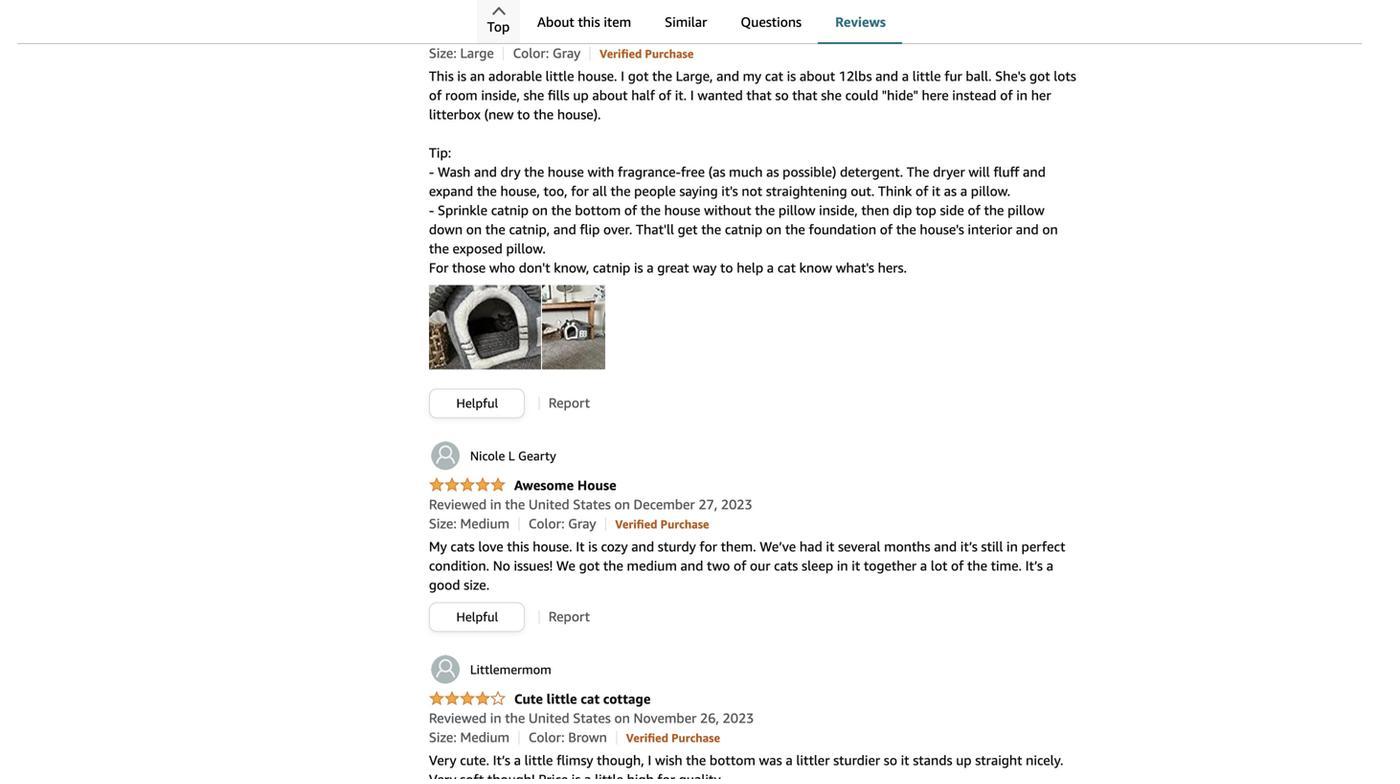 Task type: vqa. For each thing, say whether or not it's contained in the screenshot.
#8,188
no



Task type: locate. For each thing, give the bounding box(es) containing it.
2 size: medium from the top
[[429, 729, 510, 745]]

i
[[621, 68, 625, 84], [691, 87, 694, 103], [648, 752, 652, 768]]

is left great
[[634, 260, 644, 276]]

1 horizontal spatial house.
[[578, 68, 618, 84]]

1 vertical spatial inside,
[[819, 202, 858, 218]]

2 united from the top
[[529, 496, 570, 512]]

so right sturdier
[[884, 752, 898, 768]]

1 november from the top
[[634, 26, 697, 42]]

| image
[[590, 47, 591, 60], [539, 397, 540, 410], [519, 517, 520, 531], [519, 731, 520, 745], [616, 731, 617, 745]]

cat up reviewed in the united states on november 26, 2023
[[581, 691, 600, 707]]

purchase up large,
[[645, 47, 694, 60]]

1 size: medium from the top
[[429, 516, 510, 531]]

house up "too,"
[[548, 164, 584, 180]]

cat inside tip: - wash and dry the house with fragrance-free (as much as possible) detergent. the dryer will fluff and expand the house, too, for all the people saying it's not straightening out. think of it as a pillow. - sprinkle catnip on the bottom of the house without the pillow inside, then dip top side of the pillow down on the catnip, and flip over. that'll get the catnip on the foundation of the house's interior and on the exposed pillow. for those who don't know, catnip is a great way to help a cat know what's hers.
[[778, 260, 796, 276]]

we
[[557, 558, 576, 574]]

so inside very cute. it's a little flimsy though, i wish the bottom was a littler sturdier so it stands up straight nicely. very soft though! price is a little high for quality.
[[884, 752, 898, 768]]

2 november from the top
[[634, 710, 697, 726]]

up up house).
[[573, 87, 589, 103]]

1 vertical spatial pillow.
[[506, 241, 546, 256]]

verified purchase link down december
[[616, 516, 710, 531]]

wash inside tip: - wash and dry the house with fragrance-free (as much as possible) detergent. the dryer will fluff and expand the house, too, for all the people saying it's not straightening out. think of it as a pillow. - sprinkle catnip on the bottom of the house without the pillow inside, then dip top side of the pillow down on the catnip, and flip over. that'll get the catnip on the foundation of the house's interior and on the exposed pillow. for those who don't know, catnip is a great way to help a cat know what's hers.
[[438, 164, 471, 180]]

was
[[759, 752, 783, 768]]

could
[[846, 87, 879, 103]]

1 horizontal spatial as
[[945, 183, 957, 199]]

it's inside very cute. it's a little flimsy though, i wish the bottom was a littler sturdier so it stands up straight nicely. very soft though! price is a little high for quality.
[[493, 752, 511, 768]]

1 report link from the top
[[549, 395, 590, 411]]

to inside tip: - wash and dry the house with fragrance-free (as much as possible) detergent. the dryer will fluff and expand the house, too, for all the people saying it's not straightening out. think of it as a pillow. - sprinkle catnip on the bottom of the house without the pillow inside, then dip top side of the pillow down on the catnip, and flip over. that'll get the catnip on the foundation of the house's interior and on the exposed pillow. for those who don't know, catnip is a great way to help a cat know what's hers.
[[721, 260, 734, 276]]

of down 'she's'
[[1001, 87, 1013, 103]]

verified purchase link for cute little cat cottage
[[626, 729, 721, 745]]

purchase
[[645, 47, 694, 60], [661, 517, 710, 531], [672, 731, 721, 745]]

report link
[[549, 395, 590, 411], [549, 609, 590, 624]]

1 helpful from the top
[[457, 396, 498, 411]]

1 horizontal spatial she
[[821, 87, 842, 103]]

2 horizontal spatial | image
[[606, 517, 606, 531]]

1 horizontal spatial for
[[658, 771, 676, 779]]

gray for medium
[[568, 516, 596, 531]]

color: up flimsy
[[529, 729, 565, 745]]

that left could
[[793, 87, 818, 103]]

| image down awesome house link
[[519, 517, 520, 531]]

size: up this
[[429, 45, 457, 61]]

is inside tip: - wash and dry the house with fragrance-free (as much as possible) detergent. the dryer will fluff and expand the house, too, for all the people saying it's not straightening out. think of it as a pillow. - sprinkle catnip on the bottom of the house without the pillow inside, then dip top side of the pillow down on the catnip, and flip over. that'll get the catnip on the foundation of the house's interior and on the exposed pillow. for those who don't know, catnip is a great way to help a cat know what's hers.
[[634, 260, 644, 276]]

2 helpful submit from the top
[[430, 603, 524, 631]]

free
[[681, 164, 705, 180]]

1 vertical spatial color:
[[529, 516, 565, 531]]

of left it.
[[659, 87, 672, 103]]

0 vertical spatial gray
[[553, 45, 581, 61]]

verified purchase link up wish
[[626, 729, 721, 745]]

1 vertical spatial medium
[[460, 729, 510, 745]]

reviews
[[836, 14, 886, 30]]

exposed
[[453, 241, 503, 256]]

2 vertical spatial states
[[573, 710, 611, 726]]

0 horizontal spatial to
[[517, 106, 530, 122]]

helpful submit for wash
[[430, 390, 524, 417]]

2 vertical spatial i
[[648, 752, 652, 768]]

straight
[[976, 752, 1023, 768]]

Helpful submit
[[430, 390, 524, 417], [430, 603, 524, 631]]

2 horizontal spatial for
[[700, 539, 718, 554]]

1 vertical spatial bottom
[[710, 752, 756, 768]]

0 horizontal spatial pillow.
[[506, 241, 546, 256]]

several
[[838, 539, 881, 554]]

0 vertical spatial to
[[517, 106, 530, 122]]

1 horizontal spatial cats
[[774, 558, 799, 574]]

helpful up nicole at the bottom of page
[[457, 396, 498, 411]]

states for 27,
[[573, 496, 611, 512]]

0 vertical spatial reviewed
[[429, 26, 487, 42]]

little up here
[[913, 68, 942, 84]]

1 vertical spatial report
[[549, 609, 590, 624]]

| image down issues!
[[539, 610, 540, 624]]

cat
[[765, 68, 784, 84], [778, 260, 796, 276], [581, 691, 600, 707]]

bottom down all
[[575, 202, 621, 218]]

0 horizontal spatial she
[[524, 87, 545, 103]]

inside,
[[481, 87, 520, 103], [819, 202, 858, 218]]

color: gray for medium
[[529, 516, 596, 531]]

2 vertical spatial color:
[[529, 729, 565, 745]]

in inside this is an adorable little house. i got the large, and my cat is about 12lbs and a little fur ball. she's got lots of room inside, she fills up about half of it. i wanted that so that she could "hide" here instead of in her litterbox (new to the house).
[[1017, 87, 1028, 103]]

it's inside my cats love this house. it is cozy and sturdy for them. we've had it several months and it's still in perfect condition. no issues! we got the medium and two of our cats sleep in it together a lot of the time. it's a good size.
[[1026, 558, 1043, 574]]

helpful submit up nicole at the bottom of page
[[430, 390, 524, 417]]

all
[[593, 183, 607, 199]]

1 vertical spatial verified
[[616, 517, 658, 531]]

the down the dip on the right top
[[897, 221, 917, 237]]

up inside very cute. it's a little flimsy though, i wish the bottom was a littler sturdier so it stands up straight nicely. very soft though! price is a little high for quality.
[[957, 752, 972, 768]]

1 states from the top
[[573, 26, 611, 42]]

1 horizontal spatial to
[[721, 260, 734, 276]]

2 helpful from the top
[[457, 609, 498, 624]]

size: medium up cute. on the bottom of the page
[[429, 729, 510, 745]]

the down awesome house link
[[505, 496, 525, 512]]

2 horizontal spatial catnip
[[725, 221, 763, 237]]

2 horizontal spatial i
[[691, 87, 694, 103]]

sprinkle
[[438, 202, 488, 218]]

1 horizontal spatial customer image image
[[542, 285, 605, 369]]

united down the cute little cat cottage link
[[529, 710, 570, 726]]

know
[[800, 260, 833, 276]]

2 report from the top
[[549, 609, 590, 624]]

2 - from the top
[[429, 202, 434, 218]]

0 vertical spatial -
[[429, 164, 434, 180]]

| image up cozy
[[606, 517, 606, 531]]

united down wash and dry, then enjoy link
[[529, 26, 570, 42]]

2 states from the top
[[573, 496, 611, 512]]

united for reviewed in the united states on november 30, 2023
[[529, 26, 570, 42]]

this up issues!
[[507, 539, 530, 554]]

size: up my
[[429, 516, 457, 531]]

0 vertical spatial wash
[[514, 7, 549, 23]]

1 customer image image from the left
[[429, 285, 541, 369]]

help
[[737, 260, 764, 276]]

0 horizontal spatial for
[[571, 183, 589, 199]]

1 helpful submit from the top
[[430, 390, 524, 417]]

0 vertical spatial size: medium
[[429, 516, 510, 531]]

and left dry,
[[552, 7, 576, 23]]

united for reviewed in the united states on december 27, 2023
[[529, 496, 570, 512]]

the up exposed at the left top of page
[[486, 221, 506, 237]]

0 vertical spatial it's
[[1026, 558, 1043, 574]]

cat inside this is an adorable little house. i got the large, and my cat is about 12lbs and a little fur ball. she's got lots of room inside, she fills up about half of it. i wanted that so that she could "hide" here instead of in her litterbox (new to the house).
[[765, 68, 784, 84]]

12lbs
[[839, 68, 873, 84]]

house. inside this is an adorable little house. i got the large, and my cat is about 12lbs and a little fur ball. she's got lots of room inside, she fills up about half of it. i wanted that so that she could "hide" here instead of in her litterbox (new to the house).
[[578, 68, 618, 84]]

0 vertical spatial verified purchase link
[[600, 45, 694, 61]]

wash up expand at the top
[[438, 164, 471, 180]]

house).
[[558, 106, 601, 122]]

0 horizontal spatial then
[[609, 7, 638, 23]]

size: for cute little cat cottage
[[429, 729, 457, 745]]

verified purchase for awesome house
[[616, 517, 710, 531]]

the
[[505, 26, 525, 42], [653, 68, 673, 84], [534, 106, 554, 122], [524, 164, 545, 180], [477, 183, 497, 199], [611, 183, 631, 199], [552, 202, 572, 218], [641, 202, 661, 218], [755, 202, 775, 218], [985, 202, 1005, 218], [486, 221, 506, 237], [702, 221, 722, 237], [786, 221, 806, 237], [897, 221, 917, 237], [429, 241, 449, 256], [505, 496, 525, 512], [604, 558, 624, 574], [968, 558, 988, 574], [505, 710, 525, 726], [686, 752, 706, 768]]

1 vertical spatial reviewed
[[429, 496, 487, 512]]

report link for dry,
[[549, 395, 590, 411]]

for
[[429, 260, 449, 276]]

size: for awesome house
[[429, 516, 457, 531]]

1 vertical spatial up
[[957, 752, 972, 768]]

got up her
[[1030, 68, 1051, 84]]

0 vertical spatial up
[[573, 87, 589, 103]]

1 horizontal spatial pillow
[[1008, 202, 1045, 218]]

item
[[604, 14, 632, 30]]

interior
[[968, 221, 1013, 237]]

2 vertical spatial size:
[[429, 729, 457, 745]]

together
[[864, 558, 917, 574]]

verified purchase link down enjoy on the top left
[[600, 45, 694, 61]]

over.
[[604, 221, 633, 237]]

1 vertical spatial verified purchase link
[[616, 516, 710, 531]]

2 vertical spatial cat
[[581, 691, 600, 707]]

1 vertical spatial size:
[[429, 516, 457, 531]]

the inside very cute. it's a little flimsy though, i wish the bottom was a littler sturdier so it stands up straight nicely. very soft though! price is a little high for quality.
[[686, 752, 706, 768]]

house
[[578, 477, 617, 493]]

2023 right the 27,
[[721, 496, 753, 512]]

0 horizontal spatial about
[[593, 87, 628, 103]]

-
[[429, 164, 434, 180], [429, 202, 434, 218]]

the up sprinkle
[[477, 183, 497, 199]]

1 united from the top
[[529, 26, 570, 42]]

those
[[452, 260, 486, 276]]

it right had in the right bottom of the page
[[826, 539, 835, 554]]

it
[[932, 183, 941, 199], [826, 539, 835, 554], [852, 558, 861, 574], [901, 752, 910, 768]]

then right dry,
[[609, 7, 638, 23]]

straightening
[[766, 183, 848, 199]]

1 she from the left
[[524, 87, 545, 103]]

november for 30,
[[634, 26, 697, 42]]

1 vertical spatial this
[[507, 539, 530, 554]]

2 reviewed from the top
[[429, 496, 487, 512]]

very left soft
[[429, 771, 457, 779]]

0 vertical spatial house
[[548, 164, 584, 180]]

very cute. it's a little flimsy though, i wish the bottom was a littler sturdier so it stands up straight nicely. very soft though! price is a little high for quality.
[[429, 752, 1064, 779]]

1 vertical spatial november
[[634, 710, 697, 726]]

cat right my
[[765, 68, 784, 84]]

reviewed up "size: large"
[[429, 26, 487, 42]]

1 vertical spatial purchase
[[661, 517, 710, 531]]

states up brown at the bottom
[[573, 710, 611, 726]]

large,
[[676, 68, 713, 84]]

1 vertical spatial color: gray
[[529, 516, 596, 531]]

a inside this is an adorable little house. i got the large, and my cat is about 12lbs and a little fur ball. she's got lots of room inside, she fills up about half of it. i wanted that so that she could "hide" here instead of in her litterbox (new to the house).
[[902, 68, 909, 84]]

customer image image down know,
[[542, 285, 605, 369]]

verified up wish
[[626, 731, 669, 745]]

and left dry
[[474, 164, 497, 180]]

this
[[578, 14, 601, 30], [507, 539, 530, 554]]

3 reviewed from the top
[[429, 710, 487, 726]]

in left her
[[1017, 87, 1028, 103]]

1 vertical spatial helpful
[[457, 609, 498, 624]]

verified purchase
[[600, 47, 694, 60], [616, 517, 710, 531], [626, 731, 721, 745]]

for left all
[[571, 183, 589, 199]]

up
[[573, 87, 589, 103], [957, 752, 972, 768]]

1 horizontal spatial then
[[862, 202, 890, 218]]

very left cute. on the bottom of the page
[[429, 752, 457, 768]]

0 vertical spatial november
[[634, 26, 697, 42]]

november up wish
[[634, 710, 697, 726]]

1 horizontal spatial so
[[884, 752, 898, 768]]

november down enjoy on the top left
[[634, 26, 697, 42]]

too,
[[544, 183, 568, 199]]

in up 'time.'
[[1007, 539, 1019, 554]]

quality.
[[679, 771, 724, 779]]

1 size: from the top
[[429, 45, 457, 61]]

medium up love
[[460, 516, 510, 531]]

got
[[628, 68, 649, 84], [1030, 68, 1051, 84], [579, 558, 600, 574]]

2 medium from the top
[[460, 729, 510, 745]]

1 vertical spatial 2023
[[721, 496, 753, 512]]

tip: - wash and dry the house with fragrance-free (as much as possible) detergent. the dryer will fluff and expand the house, too, for all the people saying it's not straightening out. think of it as a pillow. - sprinkle catnip on the bottom of the house without the pillow inside, then dip top side of the pillow down on the catnip, and flip over. that'll get the catnip on the foundation of the house's interior and on the exposed pillow. for those who don't know, catnip is a great way to help a cat know what's hers.
[[429, 145, 1059, 276]]

verified up cozy
[[616, 517, 658, 531]]

then down out.
[[862, 202, 890, 218]]

catnip down house,
[[491, 202, 529, 218]]

1 vertical spatial -
[[429, 202, 434, 218]]

0 vertical spatial report
[[549, 395, 590, 411]]

0 horizontal spatial house.
[[533, 539, 573, 554]]

color: up adorable
[[513, 45, 549, 61]]

them.
[[721, 539, 757, 554]]

little up price
[[525, 752, 553, 768]]

pillow. down catnip,
[[506, 241, 546, 256]]

2 pillow from the left
[[1008, 202, 1045, 218]]

will
[[969, 164, 991, 180]]

26,
[[700, 710, 720, 726]]

2 vertical spatial 2023
[[723, 710, 754, 726]]

2 vertical spatial | image
[[539, 610, 540, 624]]

1 vertical spatial for
[[700, 539, 718, 554]]

2 vertical spatial verified purchase link
[[626, 729, 721, 745]]

0 horizontal spatial bottom
[[575, 202, 621, 218]]

pillow
[[779, 202, 816, 218], [1008, 202, 1045, 218]]

2023 right 26,
[[723, 710, 754, 726]]

1 vertical spatial helpful submit
[[430, 603, 524, 631]]

1 vertical spatial house.
[[533, 539, 573, 554]]

2 vertical spatial verified purchase
[[626, 731, 721, 745]]

she left could
[[821, 87, 842, 103]]

0 horizontal spatial wash
[[438, 164, 471, 180]]

| image
[[503, 47, 504, 60], [606, 517, 606, 531], [539, 610, 540, 624]]

0 horizontal spatial got
[[579, 558, 600, 574]]

0 vertical spatial 2023
[[723, 26, 754, 42]]

customer image image
[[429, 285, 541, 369], [542, 285, 605, 369]]

to right (new
[[517, 106, 530, 122]]

size: medium for cats
[[429, 516, 510, 531]]

months
[[885, 539, 931, 554]]

report for dry,
[[549, 395, 590, 411]]

up inside this is an adorable little house. i got the large, and my cat is about 12lbs and a little fur ball. she's got lots of room inside, she fills up about half of it. i wanted that so that she could "hide" here instead of in her litterbox (new to the house).
[[573, 87, 589, 103]]

| image up though! on the left of the page
[[519, 731, 520, 745]]

0 horizontal spatial | image
[[503, 47, 504, 60]]

2023 for reviewed in the united states on november 30, 2023
[[723, 26, 754, 42]]

0 horizontal spatial it's
[[493, 752, 511, 768]]

nicole l gearty link
[[429, 439, 557, 472]]

2 vertical spatial verified
[[626, 731, 669, 745]]

wash right top
[[514, 7, 549, 23]]

lots
[[1054, 68, 1077, 84]]

questions
[[741, 14, 802, 30]]

color: gray for large
[[513, 45, 581, 61]]

purchase down 26,
[[672, 731, 721, 745]]

0 vertical spatial color: gray
[[513, 45, 581, 61]]

a left great
[[647, 260, 654, 276]]

0 horizontal spatial inside,
[[481, 87, 520, 103]]

cats
[[451, 539, 475, 554], [774, 558, 799, 574]]

0 vertical spatial about
[[800, 68, 836, 84]]

it up 'top'
[[932, 183, 941, 199]]

reviewed in the united states on november 26, 2023
[[429, 710, 754, 726]]

1 vertical spatial verified purchase
[[616, 517, 710, 531]]

about
[[538, 14, 575, 30]]

inside, up (new
[[481, 87, 520, 103]]

dry
[[501, 164, 521, 180]]

this
[[429, 68, 454, 84]]

3 united from the top
[[529, 710, 570, 726]]

reviewed for reviewed in the united states on november 26, 2023
[[429, 710, 487, 726]]

wash
[[514, 7, 549, 23], [438, 164, 471, 180]]

it's
[[1026, 558, 1043, 574], [493, 752, 511, 768]]

helpful
[[457, 396, 498, 411], [457, 609, 498, 624]]

1 report from the top
[[549, 395, 590, 411]]

the up interior
[[985, 202, 1005, 218]]

1 vertical spatial as
[[945, 183, 957, 199]]

1 horizontal spatial | image
[[539, 610, 540, 624]]

1 vertical spatial cat
[[778, 260, 796, 276]]

0 vertical spatial bottom
[[575, 202, 621, 218]]

1 medium from the top
[[460, 516, 510, 531]]

2023
[[723, 26, 754, 42], [721, 496, 753, 512], [723, 710, 754, 726]]

littler
[[797, 752, 830, 768]]

2 vertical spatial catnip
[[593, 260, 631, 276]]

size: medium up love
[[429, 516, 510, 531]]

0 horizontal spatial catnip
[[491, 202, 529, 218]]

1 reviewed from the top
[[429, 26, 487, 42]]

states for 30,
[[573, 26, 611, 42]]

then
[[609, 7, 638, 23], [862, 202, 890, 218]]

0 horizontal spatial customer image image
[[429, 285, 541, 369]]

know,
[[554, 260, 590, 276]]

inside, inside tip: - wash and dry the house with fragrance-free (as much as possible) detergent. the dryer will fluff and expand the house, too, for all the people saying it's not straightening out. think of it as a pillow. - sprinkle catnip on the bottom of the house without the pillow inside, then dip top side of the pillow down on the catnip, and flip over. that'll get the catnip on the foundation of the house's interior and on the exposed pillow. for those who don't know, catnip is a great way to help a cat know what's hers.
[[819, 202, 858, 218]]

the down it's
[[968, 558, 988, 574]]

0 horizontal spatial pillow
[[779, 202, 816, 218]]

1 horizontal spatial i
[[648, 752, 652, 768]]

gray down reviewed in the united states on december 27, 2023
[[568, 516, 596, 531]]

and up the lot
[[935, 539, 957, 554]]

1 horizontal spatial wash
[[514, 7, 549, 23]]

helpful submit for nicole
[[430, 603, 524, 631]]

3 size: from the top
[[429, 729, 457, 745]]

love
[[478, 539, 504, 554]]

a up though! on the left of the page
[[514, 752, 521, 768]]

2 report link from the top
[[549, 609, 590, 624]]

0 vertical spatial helpful
[[457, 396, 498, 411]]

color: down awesome
[[529, 516, 565, 531]]

of down the
[[916, 183, 929, 199]]

1 horizontal spatial that
[[793, 87, 818, 103]]

27,
[[699, 496, 718, 512]]

0 vertical spatial verified
[[600, 47, 642, 60]]

this is an adorable little house. i got the large, and my cat is about 12lbs and a little fur ball. she's got lots of room inside, she fills up about half of it. i wanted that so that she could "hide" here instead of in her litterbox (new to the house).
[[429, 68, 1077, 122]]

house's
[[920, 221, 965, 237]]

helpful for nicole
[[457, 609, 498, 624]]

out.
[[851, 183, 875, 199]]

cats down we've
[[774, 558, 799, 574]]

for
[[571, 183, 589, 199], [700, 539, 718, 554], [658, 771, 676, 779]]

0 vertical spatial report link
[[549, 395, 590, 411]]

report for gearty
[[549, 609, 590, 624]]

2 size: from the top
[[429, 516, 457, 531]]

as right much
[[767, 164, 780, 180]]

1 vertical spatial it's
[[493, 752, 511, 768]]

my cats love this house. it is cozy and sturdy for them. we've had it several months and it's still in perfect condition. no issues! we got the medium and two of our cats sleep in it together a lot of the time. it's a good size.
[[429, 539, 1066, 593]]

0 vertical spatial cat
[[765, 68, 784, 84]]

of down them.
[[734, 558, 747, 574]]

good
[[429, 577, 460, 593]]

0 vertical spatial cats
[[451, 539, 475, 554]]

of
[[429, 87, 442, 103], [659, 87, 672, 103], [1001, 87, 1013, 103], [916, 183, 929, 199], [625, 202, 637, 218], [968, 202, 981, 218], [880, 221, 893, 237], [734, 558, 747, 574], [952, 558, 964, 574]]

price
[[539, 771, 568, 779]]

house,
[[501, 183, 540, 199]]

1 horizontal spatial inside,
[[819, 202, 858, 218]]

cat left know
[[778, 260, 796, 276]]

2 horizontal spatial got
[[1030, 68, 1051, 84]]

is right my
[[787, 68, 797, 84]]

the up quality.
[[686, 752, 706, 768]]

as down dryer
[[945, 183, 957, 199]]

in down the cute little cat cottage link
[[490, 710, 502, 726]]

got up half
[[628, 68, 649, 84]]

to right the way
[[721, 260, 734, 276]]

hers.
[[878, 260, 907, 276]]

purchase up sturdy on the bottom of page
[[661, 517, 710, 531]]

report
[[549, 395, 590, 411], [549, 609, 590, 624]]

1 vertical spatial states
[[573, 496, 611, 512]]

pillow down straightening
[[779, 202, 816, 218]]

3 states from the top
[[573, 710, 611, 726]]

little down though,
[[595, 771, 624, 779]]

customer image image down those at the left of the page
[[429, 285, 541, 369]]

purchase for awesome house
[[661, 517, 710, 531]]

verified
[[600, 47, 642, 60], [616, 517, 658, 531], [626, 731, 669, 745]]

0 vertical spatial so
[[776, 87, 789, 103]]



Task type: describe. For each thing, give the bounding box(es) containing it.
color: for cute
[[529, 729, 565, 745]]

2 very from the top
[[429, 771, 457, 779]]

of down this
[[429, 87, 442, 103]]

with
[[588, 164, 615, 180]]

1 vertical spatial catnip
[[725, 221, 763, 237]]

and up medium
[[632, 539, 655, 554]]

helpful for wash
[[457, 396, 498, 411]]

issues!
[[514, 558, 553, 574]]

1 horizontal spatial pillow.
[[971, 183, 1011, 199]]

on right interior
[[1043, 221, 1059, 237]]

cottage
[[603, 691, 651, 707]]

the up half
[[653, 68, 673, 84]]

the right all
[[611, 183, 631, 199]]

cute.
[[460, 752, 490, 768]]

2 customer image image from the left
[[542, 285, 605, 369]]

the down straightening
[[786, 221, 806, 237]]

for inside very cute. it's a little flimsy though, i wish the bottom was a littler sturdier so it stands up straight nicely. very soft though! price is a little high for quality.
[[658, 771, 676, 779]]

medium for it's
[[460, 729, 510, 745]]

inside, inside this is an adorable little house. i got the large, and my cat is about 12lbs and a little fur ball. she's got lots of room inside, she fills up about half of it. i wanted that so that she could "hide" here instead of in her litterbox (new to the house).
[[481, 87, 520, 103]]

0 vertical spatial color:
[[513, 45, 549, 61]]

nicely.
[[1026, 752, 1064, 768]]

wash and dry, then enjoy
[[514, 7, 676, 23]]

on up exposed at the left top of page
[[466, 221, 482, 237]]

a right was
[[786, 752, 793, 768]]

"hide"
[[882, 87, 919, 103]]

my
[[743, 68, 762, 84]]

the down cozy
[[604, 558, 624, 574]]

| image down reviewed in the united states on november 30, 2023
[[590, 47, 591, 60]]

top
[[487, 19, 510, 34]]

purchase for cute little cat cottage
[[672, 731, 721, 745]]

our
[[750, 558, 771, 574]]

room
[[445, 87, 478, 103]]

wanted
[[698, 87, 743, 103]]

saying
[[680, 183, 718, 199]]

the
[[907, 164, 930, 180]]

instead
[[953, 87, 997, 103]]

wish
[[655, 752, 683, 768]]

medium
[[627, 558, 677, 574]]

awesome house link
[[429, 477, 617, 494]]

united for reviewed in the united states on november 26, 2023
[[529, 710, 570, 726]]

the down "too,"
[[552, 202, 572, 218]]

l
[[509, 448, 515, 463]]

2023 for reviewed in the united states on november 26, 2023
[[723, 710, 754, 726]]

the down people on the left of the page
[[641, 202, 661, 218]]

bottom inside tip: - wash and dry the house with fragrance-free (as much as possible) detergent. the dryer will fluff and expand the house, too, for all the people saying it's not straightening out. think of it as a pillow. - sprinkle catnip on the bottom of the house without the pillow inside, then dip top side of the pillow down on the catnip, and flip over. that'll get the catnip on the foundation of the house's interior and on the exposed pillow. for those who don't know, catnip is a great way to help a cat know what's hers.
[[575, 202, 621, 218]]

wash and dry, then enjoy link
[[429, 7, 676, 24]]

| image up though,
[[616, 731, 617, 745]]

it inside tip: - wash and dry the house with fragrance-free (as much as possible) detergent. the dryer will fluff and expand the house, too, for all the people saying it's not straightening out. think of it as a pillow. - sprinkle catnip on the bottom of the house without the pillow inside, then dip top side of the pillow down on the catnip, and flip over. that'll get the catnip on the foundation of the house's interior and on the exposed pillow. for those who don't know, catnip is a great way to help a cat know what's hers.
[[932, 183, 941, 199]]

a up side
[[961, 183, 968, 199]]

verified for cute little cat cottage
[[626, 731, 669, 745]]

similar
[[665, 14, 708, 30]]

color: for awesome
[[529, 516, 565, 531]]

still
[[982, 539, 1004, 554]]

nicole
[[470, 448, 505, 463]]

who
[[490, 260, 516, 276]]

1 horizontal spatial house
[[665, 202, 701, 218]]

on down house
[[615, 496, 630, 512]]

reviewed for reviewed in the united states on november 30, 2023
[[429, 26, 487, 42]]

and left flip
[[554, 221, 577, 237]]

1 vertical spatial cats
[[774, 558, 799, 574]]

report link for gearty
[[549, 609, 590, 624]]

a down perfect
[[1047, 558, 1054, 574]]

it
[[576, 539, 585, 554]]

here
[[922, 87, 949, 103]]

| image up gearty on the bottom left of the page
[[539, 397, 540, 410]]

my
[[429, 539, 447, 554]]

adorable
[[489, 68, 542, 84]]

and up wanted
[[717, 68, 740, 84]]

way
[[693, 260, 717, 276]]

people
[[635, 183, 676, 199]]

1 vertical spatial i
[[691, 87, 694, 103]]

in right sleep
[[837, 558, 849, 574]]

a down flimsy
[[585, 771, 592, 779]]

medium for love
[[460, 516, 510, 531]]

for inside tip: - wash and dry the house with fragrance-free (as much as possible) detergent. the dryer will fluff and expand the house, too, for all the people saying it's not straightening out. think of it as a pillow. - sprinkle catnip on the bottom of the house without the pillow inside, then dip top side of the pillow down on the catnip, and flip over. that'll get the catnip on the foundation of the house's interior and on the exposed pillow. for those who don't know, catnip is a great way to help a cat know what's hers.
[[571, 183, 589, 199]]

we've
[[760, 539, 796, 554]]

without
[[704, 202, 752, 218]]

so inside this is an adorable little house. i got the large, and my cat is about 12lbs and a little fur ball. she's got lots of room inside, she fills up about half of it. i wanted that so that she could "hide" here instead of in her litterbox (new to the house).
[[776, 87, 789, 103]]

2 she from the left
[[821, 87, 842, 103]]

on down the wash and dry, then enjoy
[[615, 26, 630, 42]]

an
[[470, 68, 485, 84]]

to inside this is an adorable little house. i got the large, and my cat is about 12lbs and a little fur ball. she's got lots of room inside, she fills up about half of it. i wanted that so that she could "hide" here instead of in her litterbox (new to the house).
[[517, 106, 530, 122]]

verified purchase link for awesome house
[[616, 516, 710, 531]]

a left the lot
[[921, 558, 928, 574]]

awesome house
[[514, 477, 617, 493]]

0 horizontal spatial house
[[548, 164, 584, 180]]

and up "hide"
[[876, 68, 899, 84]]

2 that from the left
[[793, 87, 818, 103]]

1 very from the top
[[429, 752, 457, 768]]

it down "several"
[[852, 558, 861, 574]]

verified purchase for cute little cat cottage
[[626, 731, 721, 745]]

cute little cat cottage link
[[429, 691, 651, 708]]

the down not
[[755, 202, 775, 218]]

0 vertical spatial purchase
[[645, 47, 694, 60]]

november for 26,
[[634, 710, 697, 726]]

states for 26,
[[573, 710, 611, 726]]

bottom inside very cute. it's a little flimsy though, i wish the bottom was a littler sturdier so it stands up straight nicely. very soft though! price is a little high for quality.
[[710, 752, 756, 768]]

1 that from the left
[[747, 87, 772, 103]]

0 vertical spatial | image
[[503, 47, 504, 60]]

1 vertical spatial about
[[593, 87, 628, 103]]

in up large at left top
[[490, 26, 502, 42]]

fragrance-
[[618, 164, 681, 180]]

she's
[[996, 68, 1027, 84]]

the down fills
[[534, 106, 554, 122]]

it inside very cute. it's a little flimsy though, i wish the bottom was a littler sturdier so it stands up straight nicely. very soft though! price is a little high for quality.
[[901, 752, 910, 768]]

top
[[916, 202, 937, 218]]

the right dry
[[524, 164, 545, 180]]

soft
[[460, 771, 484, 779]]

littlemermom link
[[429, 653, 552, 686]]

expand
[[429, 183, 474, 199]]

then inside tip: - wash and dry the house with fragrance-free (as much as possible) detergent. the dryer will fluff and expand the house, too, for all the people saying it's not straightening out. think of it as a pillow. - sprinkle catnip on the bottom of the house without the pillow inside, then dip top side of the pillow down on the catnip, and flip over. that'll get the catnip on the foundation of the house's interior and on the exposed pillow. for those who don't know, catnip is a great way to help a cat know what's hers.
[[862, 202, 890, 218]]

it's
[[722, 183, 739, 199]]

2023 for reviewed in the united states on december 27, 2023
[[721, 496, 753, 512]]

of right the lot
[[952, 558, 964, 574]]

1 horizontal spatial this
[[578, 14, 601, 30]]

1 vertical spatial | image
[[606, 517, 606, 531]]

half
[[632, 87, 655, 103]]

the down cute
[[505, 710, 525, 726]]

size: medium for cute.
[[429, 729, 510, 745]]

little right cute
[[547, 691, 577, 707]]

on up catnip,
[[532, 202, 548, 218]]

the up for
[[429, 241, 449, 256]]

house. inside my cats love this house. it is cozy and sturdy for them. we've had it several months and it's still in perfect condition. no issues! we got the medium and two of our cats sleep in it together a lot of the time. it's a good size.
[[533, 539, 573, 554]]

(as
[[709, 164, 726, 180]]

litterbox
[[429, 106, 481, 122]]

1 horizontal spatial got
[[628, 68, 649, 84]]

on down straightening
[[766, 221, 782, 237]]

ball.
[[966, 68, 992, 84]]

reviewed in the united states on december 27, 2023
[[429, 496, 753, 512]]

it.
[[675, 87, 687, 103]]

though!
[[488, 771, 535, 779]]

dryer
[[933, 164, 966, 180]]

30,
[[700, 26, 720, 42]]

foundation
[[809, 221, 877, 237]]

had
[[800, 539, 823, 554]]

and down sturdy on the bottom of page
[[681, 558, 704, 574]]

0 horizontal spatial i
[[621, 68, 625, 84]]

is inside very cute. it's a little flimsy though, i wish the bottom was a littler sturdier so it stands up straight nicely. very soft though! price is a little high for quality.
[[572, 771, 581, 779]]

is left an
[[457, 68, 467, 84]]

possible)
[[783, 164, 837, 180]]

and right interior
[[1017, 221, 1039, 237]]

perfect
[[1022, 539, 1066, 554]]

two
[[707, 558, 731, 574]]

that'll
[[636, 221, 675, 237]]

in down awesome house link
[[490, 496, 502, 512]]

0 vertical spatial verified purchase
[[600, 47, 694, 60]]

reviewed for reviewed in the united states on december 27, 2023
[[429, 496, 487, 512]]

cute little cat cottage
[[514, 691, 651, 707]]

though,
[[597, 752, 645, 768]]

of up hers.
[[880, 221, 893, 237]]

little up fills
[[546, 68, 574, 84]]

fills
[[548, 87, 570, 103]]

is inside my cats love this house. it is cozy and sturdy for them. we've had it several months and it's still in perfect condition. no issues! we got the medium and two of our cats sleep in it together a lot of the time. it's a good size.
[[589, 539, 598, 554]]

color: brown
[[529, 729, 607, 745]]

fluff
[[994, 164, 1020, 180]]

it's
[[961, 539, 978, 554]]

about this item
[[538, 14, 632, 30]]

1 - from the top
[[429, 164, 434, 180]]

on down cottage
[[615, 710, 630, 726]]

the right the get on the top
[[702, 221, 722, 237]]

lot
[[931, 558, 948, 574]]

her
[[1032, 87, 1052, 103]]

cozy
[[601, 539, 628, 554]]

don't
[[519, 260, 551, 276]]

of right side
[[968, 202, 981, 218]]

got inside my cats love this house. it is cozy and sturdy for them. we've had it several months and it's still in perfect condition. no issues! we got the medium and two of our cats sleep in it together a lot of the time. it's a good size.
[[579, 558, 600, 574]]

0 vertical spatial as
[[767, 164, 780, 180]]

a right help at the right top of page
[[767, 260, 774, 276]]

gray for large
[[553, 45, 581, 61]]

size.
[[464, 577, 490, 593]]

i inside very cute. it's a little flimsy though, i wish the bottom was a littler sturdier so it stands up straight nicely. very soft though! price is a little high for quality.
[[648, 752, 652, 768]]

condition.
[[429, 558, 490, 574]]

side
[[941, 202, 965, 218]]

size: large
[[429, 45, 494, 61]]

verified for awesome house
[[616, 517, 658, 531]]

for inside my cats love this house. it is cozy and sturdy for them. we've had it several months and it's still in perfect condition. no issues! we got the medium and two of our cats sleep in it together a lot of the time. it's a good size.
[[700, 539, 718, 554]]

detergent.
[[840, 164, 904, 180]]

not
[[742, 183, 763, 199]]

stands
[[913, 752, 953, 768]]

of up over.
[[625, 202, 637, 218]]

much
[[729, 164, 763, 180]]

dip
[[893, 202, 913, 218]]

december
[[634, 496, 695, 512]]

1 pillow from the left
[[779, 202, 816, 218]]

0 horizontal spatial cats
[[451, 539, 475, 554]]

and right 'fluff'
[[1023, 164, 1046, 180]]

this inside my cats love this house. it is cozy and sturdy for them. we've had it several months and it's still in perfect condition. no issues! we got the medium and two of our cats sleep in it together a lot of the time. it's a good size.
[[507, 539, 530, 554]]

the down wash and dry, then enjoy link
[[505, 26, 525, 42]]

large
[[460, 45, 494, 61]]



